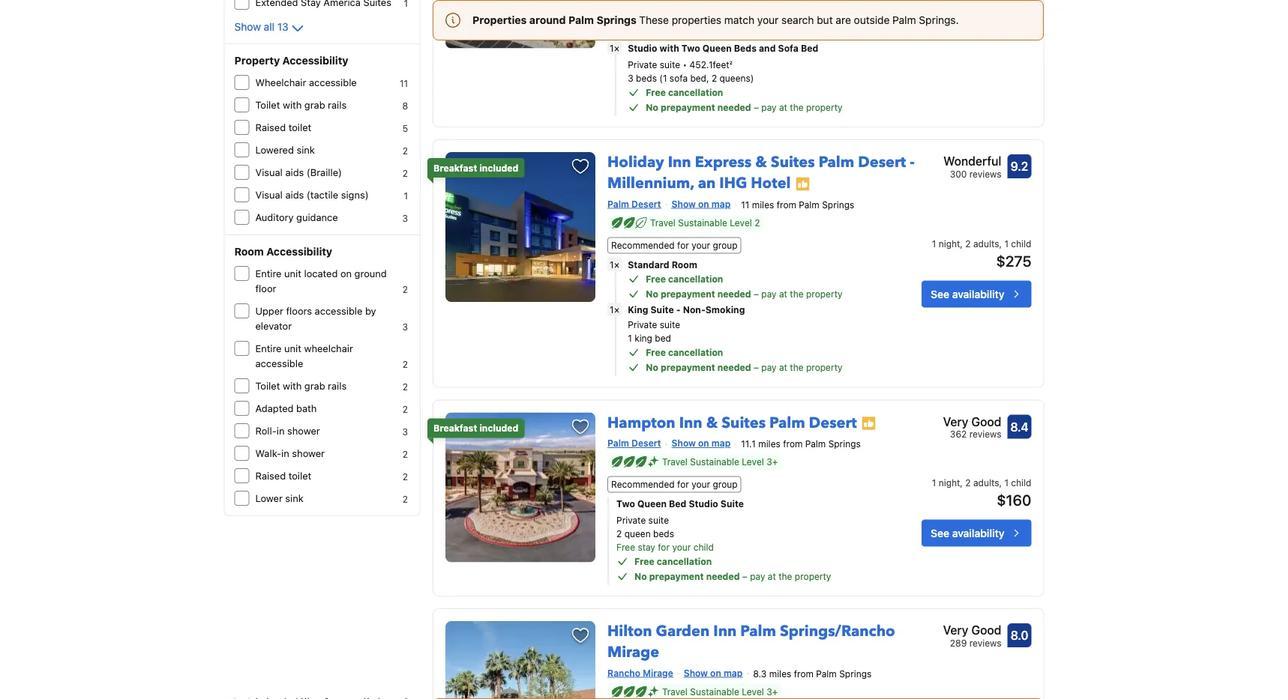 Task type: vqa. For each thing, say whether or not it's contained in the screenshot.
The "Usd"
no



Task type: locate. For each thing, give the bounding box(es) containing it.
289
[[950, 638, 967, 649]]

and
[[759, 43, 776, 54]]

0 horizontal spatial -
[[677, 305, 681, 315]]

from right 11.1
[[783, 439, 803, 450]]

miles down the hotel
[[752, 200, 774, 210]]

2 vertical spatial travel
[[662, 687, 688, 698]]

from right 8.3
[[794, 669, 814, 680]]

2 recommended from the top
[[611, 480, 675, 490]]

0 vertical spatial unit
[[284, 268, 301, 279]]

lowered
[[255, 144, 294, 156]]

1 vertical spatial suite
[[660, 320, 681, 330]]

visual down lowered
[[255, 167, 283, 178]]

0 vertical spatial very
[[943, 415, 969, 429]]

1 recommended from the top
[[611, 240, 675, 251]]

adults for hampton inn & suites palm desert
[[974, 478, 1000, 489]]

-
[[910, 152, 915, 173], [677, 305, 681, 315]]

good inside very good 289 reviews
[[972, 624, 1002, 638]]

2 vertical spatial inn
[[714, 622, 737, 643]]

0 vertical spatial suite
[[651, 305, 674, 315]]

1 vertical spatial good
[[972, 624, 1002, 638]]

night for holiday inn express & suites palm desert - millennium, an ihg hotel
[[939, 239, 961, 249]]

bed right sofa
[[801, 43, 819, 54]]

accessible
[[309, 77, 357, 88], [315, 306, 363, 317], [255, 358, 303, 369]]

grab
[[304, 99, 325, 111], [304, 381, 325, 392]]

2 breakfast from the top
[[434, 423, 477, 434]]

1 vertical spatial bed
[[669, 499, 687, 510]]

0 vertical spatial included
[[480, 163, 519, 173]]

level down 8.3
[[742, 687, 764, 698]]

travel down millennium,
[[650, 218, 676, 228]]

2 1 × from the top
[[610, 259, 620, 270]]

walk-in shower
[[255, 448, 325, 460]]

3+
[[767, 457, 778, 468], [767, 687, 778, 698]]

0 vertical spatial aids
[[285, 167, 304, 178]]

map down the hampton inn & suites palm desert in the bottom of the page
[[712, 438, 731, 449]]

rails down wheelchair accessible
[[328, 99, 347, 111]]

1 × from the top
[[614, 43, 620, 53]]

1 horizontal spatial &
[[756, 152, 767, 173]]

1 horizontal spatial bed
[[801, 43, 819, 54]]

1 breakfast from the top
[[434, 163, 477, 173]]

0 vertical spatial ×
[[614, 43, 620, 53]]

•
[[683, 59, 687, 70]]

reviews for 8.4
[[970, 429, 1002, 440]]

show up travel sustainable level 2
[[672, 199, 696, 209]]

availability for hampton inn & suites palm desert
[[953, 528, 1005, 540]]

inn inside hilton garden inn palm springs/rancho mirage
[[714, 622, 737, 643]]

miles for suites
[[759, 439, 781, 450]]

300
[[950, 169, 967, 179]]

1 horizontal spatial two
[[682, 43, 700, 54]]

2 vertical spatial from
[[794, 669, 814, 680]]

shower down bath
[[287, 426, 320, 437]]

0 vertical spatial from
[[777, 200, 797, 210]]

3+ for 8.4
[[767, 457, 778, 468]]

2 visual from the top
[[255, 189, 283, 201]]

0 vertical spatial palm desert
[[608, 199, 661, 209]]

2 toilet from the top
[[255, 381, 280, 392]]

show on map
[[672, 199, 731, 209], [672, 438, 731, 449], [684, 668, 743, 679]]

wonderful element
[[944, 152, 1002, 170]]

1 vertical spatial in
[[281, 448, 289, 460]]

suite
[[660, 59, 681, 70], [660, 320, 681, 330], [649, 515, 669, 526]]

1
[[610, 43, 614, 53], [404, 191, 408, 201], [932, 239, 936, 249], [1005, 239, 1009, 249], [610, 259, 614, 270], [610, 304, 614, 315], [628, 333, 632, 344], [932, 478, 936, 489], [1005, 478, 1009, 489]]

with up adapted bath
[[283, 381, 302, 392]]

0 vertical spatial sink
[[297, 144, 315, 156]]

1 horizontal spatial suite
[[721, 499, 744, 510]]

scored 8.4 element
[[1008, 415, 1032, 439]]

miles for &
[[752, 200, 774, 210]]

reviews down wonderful
[[970, 169, 1002, 179]]

inn right garden
[[714, 622, 737, 643]]

$160
[[997, 492, 1032, 510]]

hilton garden inn palm springs/rancho mirage link
[[608, 616, 895, 664]]

1 vertical spatial 1 ×
[[610, 259, 620, 270]]

the
[[790, 27, 804, 38], [790, 102, 804, 113], [790, 289, 804, 300], [790, 363, 804, 373], [779, 572, 793, 582]]

prepayment down bed
[[661, 363, 715, 373]]

map for express
[[712, 199, 731, 209]]

show down hampton
[[672, 438, 696, 449]]

from for palm
[[783, 439, 803, 450]]

2 inside 1 night , 2 adults , 1 child $160
[[966, 478, 971, 489]]

bed
[[801, 43, 819, 54], [669, 499, 687, 510]]

adults inside the 1 night , 2 adults , 1 child $275
[[974, 239, 1000, 249]]

hotel
[[751, 173, 791, 194]]

0 vertical spatial &
[[756, 152, 767, 173]]

1 vertical spatial for
[[678, 480, 689, 490]]

upper floors accessible by elevator
[[255, 306, 376, 332]]

mirage right rancho
[[643, 668, 673, 679]]

1 vertical spatial included
[[480, 423, 519, 434]]

upper
[[255, 306, 284, 317]]

1 vertical spatial accessibility
[[267, 246, 332, 258]]

night inside the 1 night , 2 adults , 1 child $275
[[939, 239, 961, 249]]

palm desert for hampton inn & suites palm desert
[[608, 438, 661, 449]]

sink for lower sink
[[285, 493, 304, 505]]

toilet for 2
[[255, 381, 280, 392]]

adapted
[[255, 403, 294, 414]]

very up 289
[[943, 624, 969, 638]]

travel for hampton
[[662, 457, 688, 468]]

private inside the private suite 1 king bed
[[628, 320, 657, 330]]

2 recommended for your group from the top
[[611, 480, 738, 490]]

1 rails from the top
[[328, 99, 347, 111]]

rails down wheelchair
[[328, 381, 347, 392]]

1 breakfast included from the top
[[434, 163, 519, 173]]

pay down "king suite - non-smoking" link
[[762, 363, 777, 373]]

reviews inside very good 289 reviews
[[970, 638, 1002, 649]]

two up •
[[682, 43, 700, 54]]

show on map down the hampton inn & suites palm desert in the bottom of the page
[[672, 438, 731, 449]]

map
[[712, 199, 731, 209], [712, 438, 731, 449], [724, 668, 743, 679]]

no prepayment needed – pay at the property up hampton inn & suites palm desert link
[[646, 363, 843, 373]]

2 see availability from the top
[[931, 288, 1005, 300]]

1 toilet from the top
[[289, 122, 312, 133]]

3 × from the top
[[614, 304, 620, 315]]

your up and at the right top of page
[[758, 14, 779, 26]]

visual for visual aids (braille)
[[255, 167, 283, 178]]

1 horizontal spatial queen
[[703, 43, 732, 54]]

on for 8.4
[[698, 438, 709, 449]]

1 unit from the top
[[284, 268, 301, 279]]

included for hampton
[[480, 423, 519, 434]]

2 aids from the top
[[285, 189, 304, 201]]

private up the queen
[[617, 515, 646, 526]]

1 vertical spatial see
[[931, 288, 950, 300]]

1 aids from the top
[[285, 167, 304, 178]]

1 toilet from the top
[[255, 99, 280, 111]]

2 entire from the top
[[255, 343, 282, 354]]

suite for suite
[[660, 320, 681, 330]]

3 see availability link from the top
[[922, 520, 1032, 547]]

on down the hampton inn & suites palm desert in the bottom of the page
[[698, 438, 709, 449]]

2 palm desert from the top
[[608, 438, 661, 449]]

11.1 miles from palm springs
[[741, 439, 861, 450]]

2 vertical spatial see availability link
[[922, 520, 1032, 547]]

accessibility up wheelchair accessible
[[283, 54, 349, 67]]

0 vertical spatial 11
[[400, 78, 408, 89]]

desert inside holiday inn express & suites palm desert - millennium, an ihg hotel
[[858, 152, 906, 173]]

2 rails from the top
[[328, 381, 347, 392]]

see for holiday inn express & suites palm desert - millennium, an ihg hotel
[[931, 288, 950, 300]]

miles right 11.1
[[759, 439, 781, 450]]

child up $275
[[1012, 239, 1032, 249]]

private inside private suite 2 queen beds free stay for your child
[[617, 515, 646, 526]]

free cancellation
[[646, 12, 723, 23], [646, 87, 723, 98], [646, 274, 723, 285], [646, 348, 723, 358], [635, 557, 712, 567]]

aids down lowered sink
[[285, 167, 304, 178]]

1 vertical spatial breakfast
[[434, 423, 477, 434]]

this property is part of our preferred partner program. it's committed to providing excellent service and good value. it'll pay us a higher commission if you make a booking. image
[[862, 416, 877, 431]]

entire inside entire unit wheelchair accessible
[[255, 343, 282, 354]]

this property is part of our preferred partner program. it's committed to providing excellent service and good value. it'll pay us a higher commission if you make a booking. image
[[796, 177, 811, 192], [796, 177, 811, 192], [862, 416, 877, 431]]

1 group from the top
[[713, 240, 738, 251]]

beds inside private suite 2 queen beds free stay for your child
[[653, 529, 674, 539]]

1 palm desert from the top
[[608, 199, 661, 209]]

1 1 × from the top
[[610, 43, 620, 53]]

at up the hilton garden inn palm springs/rancho mirage link at the bottom of the page
[[768, 572, 776, 582]]

queen inside two queen bed studio suite link
[[638, 499, 667, 510]]

2 vertical spatial availability
[[953, 528, 1005, 540]]

1 see from the top
[[931, 13, 950, 25]]

lower
[[255, 493, 283, 505]]

0 vertical spatial entire
[[255, 268, 282, 279]]

1 vertical spatial private
[[628, 320, 657, 330]]

2 raised toilet from the top
[[255, 471, 312, 482]]

2 very good element from the top
[[943, 622, 1002, 640]]

0 vertical spatial availability
[[953, 13, 1005, 25]]

1 raised from the top
[[255, 122, 286, 133]]

standard room
[[628, 260, 698, 270]]

2 toilet with grab rails from the top
[[255, 381, 347, 392]]

1 good from the top
[[972, 415, 1002, 429]]

with for 2
[[283, 381, 302, 392]]

& up the hotel
[[756, 152, 767, 173]]

palm up 11.1 miles from palm springs
[[770, 413, 806, 433]]

0 vertical spatial beds
[[636, 73, 657, 83]]

1 recommended for your group from the top
[[611, 240, 738, 251]]

3 1 × from the top
[[610, 304, 620, 315]]

1 night from the top
[[939, 239, 961, 249]]

these
[[639, 14, 669, 26]]

in down adapted bath
[[277, 426, 285, 437]]

private suite • 452.1feet² 3 beds (1 sofa bed, 2 queens)
[[628, 59, 754, 83]]

2 grab from the top
[[304, 381, 325, 392]]

beds
[[636, 73, 657, 83], [653, 529, 674, 539]]

mirage down hilton
[[608, 643, 659, 664]]

night for hampton inn & suites palm desert
[[939, 478, 961, 489]]

0 vertical spatial 3+
[[767, 457, 778, 468]]

recommended for your group for hampton
[[611, 480, 738, 490]]

springs for 9.2
[[822, 200, 855, 210]]

0 vertical spatial accessibility
[[283, 54, 349, 67]]

child
[[1012, 239, 1032, 249], [1012, 478, 1032, 489], [694, 542, 714, 553]]

sustainable down an
[[678, 218, 728, 228]]

0 vertical spatial show on map
[[672, 199, 731, 209]]

2 3+ from the top
[[767, 687, 778, 698]]

1 vertical spatial visual
[[255, 189, 283, 201]]

palm desert
[[608, 199, 661, 209], [608, 438, 661, 449]]

2
[[712, 73, 717, 83], [403, 146, 408, 156], [403, 168, 408, 179], [755, 218, 760, 228], [966, 239, 971, 249], [403, 284, 408, 295], [403, 359, 408, 370], [403, 382, 408, 392], [403, 404, 408, 415], [403, 449, 408, 460], [403, 472, 408, 482], [966, 478, 971, 489], [403, 494, 408, 505], [617, 529, 622, 539]]

1 vertical spatial see availability link
[[922, 281, 1032, 308]]

show all 13 button
[[234, 20, 307, 38]]

1 vertical spatial ×
[[614, 259, 620, 270]]

for for hampton
[[678, 480, 689, 490]]

on up travel sustainable level 2
[[698, 199, 709, 209]]

night
[[939, 239, 961, 249], [939, 478, 961, 489]]

3 see from the top
[[931, 528, 950, 540]]

private left •
[[628, 59, 657, 70]]

1 vertical spatial availability
[[953, 288, 1005, 300]]

accessible down elevator
[[255, 358, 303, 369]]

3 for upper floors accessible by elevator
[[403, 322, 408, 332]]

very for 8.4
[[943, 415, 969, 429]]

pay
[[762, 27, 777, 38], [762, 102, 777, 113], [762, 289, 777, 300], [762, 363, 777, 373], [750, 572, 766, 582]]

on for 9.2
[[698, 199, 709, 209]]

cancellation
[[668, 12, 723, 23], [668, 87, 723, 98], [668, 274, 723, 285], [668, 348, 723, 358], [657, 557, 712, 567]]

entire inside the entire unit located on ground floor
[[255, 268, 282, 279]]

in for roll-
[[277, 426, 285, 437]]

palm desert for holiday inn express & suites palm desert - millennium, an ihg hotel
[[608, 199, 661, 209]]

grab up bath
[[304, 381, 325, 392]]

1 vertical spatial miles
[[759, 439, 781, 450]]

private
[[628, 59, 657, 70], [628, 320, 657, 330], [617, 515, 646, 526]]

very for 8.0
[[943, 624, 969, 638]]

2 unit from the top
[[284, 343, 301, 354]]

private inside private suite • 452.1feet² 3 beds (1 sofa bed, 2 queens)
[[628, 59, 657, 70]]

0 vertical spatial with
[[660, 43, 679, 54]]

inn inside holiday inn express & suites palm desert - millennium, an ihg hotel
[[668, 152, 691, 173]]

see availability for holiday inn express & suites palm desert - millennium, an ihg hotel
[[931, 288, 1005, 300]]

travel sustainable level 3+ for 8.4
[[662, 457, 778, 468]]

room
[[234, 246, 264, 258], [672, 260, 698, 270]]

1 raised toilet from the top
[[255, 122, 312, 133]]

your inside private suite 2 queen beds free stay for your child
[[672, 542, 691, 553]]

recommended for your group for holiday
[[611, 240, 738, 251]]

& inside holiday inn express & suites palm desert - millennium, an ihg hotel
[[756, 152, 767, 173]]

very inside very good 289 reviews
[[943, 624, 969, 638]]

mirage inside hilton garden inn palm springs/rancho mirage
[[608, 643, 659, 664]]

show on map for &
[[672, 438, 731, 449]]

1 reviews from the top
[[970, 169, 1002, 179]]

0 horizontal spatial &
[[706, 413, 718, 433]]

2 vertical spatial reviews
[[970, 638, 1002, 649]]

for right the stay
[[658, 542, 670, 553]]

private suite 2 queen beds free stay for your child
[[617, 515, 714, 553]]

2 very from the top
[[943, 624, 969, 638]]

1 vertical spatial 3+
[[767, 687, 778, 698]]

group
[[713, 240, 738, 251], [713, 480, 738, 490]]

breakfast included for holiday
[[434, 163, 519, 173]]

11 for 11
[[400, 78, 408, 89]]

no down the stay
[[635, 572, 647, 582]]

1 grab from the top
[[304, 99, 325, 111]]

toilet up adapted
[[255, 381, 280, 392]]

accessibility
[[283, 54, 349, 67], [267, 246, 332, 258]]

3 reviews from the top
[[970, 638, 1002, 649]]

0 horizontal spatial two
[[617, 499, 635, 510]]

auditory
[[255, 212, 294, 223]]

- inside holiday inn express & suites palm desert - millennium, an ihg hotel
[[910, 152, 915, 173]]

reviews inside wonderful 300 reviews
[[970, 169, 1002, 179]]

from down the hotel
[[777, 200, 797, 210]]

palm desert down hampton
[[608, 438, 661, 449]]

0 vertical spatial inn
[[668, 152, 691, 173]]

for up "standard room"
[[678, 240, 689, 251]]

reviews for 8.0
[[970, 638, 1002, 649]]

0 vertical spatial raised
[[255, 122, 286, 133]]

very good element
[[943, 413, 1002, 431], [943, 622, 1002, 640]]

level down 11.1
[[742, 457, 764, 468]]

studio down "these" at right top
[[628, 43, 658, 54]]

reviews inside very good 362 reviews
[[970, 429, 1002, 440]]

1 vertical spatial raised toilet
[[255, 471, 312, 482]]

group for &
[[713, 480, 738, 490]]

1 vertical spatial sustainable
[[690, 457, 740, 468]]

rancho mirage
[[608, 668, 673, 679]]

1 availability from the top
[[953, 13, 1005, 25]]

adults for holiday inn express & suites palm desert - millennium, an ihg hotel
[[974, 239, 1000, 249]]

1 horizontal spatial 11
[[741, 200, 750, 210]]

auditory guidance
[[255, 212, 338, 223]]

unit inside entire unit wheelchair accessible
[[284, 343, 301, 354]]

in for walk-
[[281, 448, 289, 460]]

0 vertical spatial room
[[234, 246, 264, 258]]

inn right hampton
[[679, 413, 703, 433]]

no prepayment needed – pay at the property down queens)
[[646, 102, 843, 113]]

palm inside holiday inn express & suites palm desert - millennium, an ihg hotel
[[819, 152, 855, 173]]

1 vertical spatial group
[[713, 480, 738, 490]]

1 toilet with grab rails from the top
[[255, 99, 347, 111]]

no
[[646, 27, 659, 38], [646, 102, 659, 113], [646, 289, 659, 300], [646, 363, 659, 373], [635, 572, 647, 582]]

1 vertical spatial child
[[1012, 478, 1032, 489]]

2 availability from the top
[[953, 288, 1005, 300]]

2 vertical spatial for
[[658, 542, 670, 553]]

good inside very good 362 reviews
[[972, 415, 1002, 429]]

sofa
[[778, 43, 799, 54]]

palm right around
[[569, 14, 594, 26]]

non-
[[683, 305, 706, 315]]

show on map up travel sustainable level 2
[[672, 199, 731, 209]]

0 vertical spatial toilet with grab rails
[[255, 99, 347, 111]]

raised
[[255, 122, 286, 133], [255, 471, 286, 482]]

3 for auditory guidance
[[403, 213, 408, 224]]

0 vertical spatial for
[[678, 240, 689, 251]]

, down 300
[[961, 239, 963, 249]]

2 vertical spatial see availability
[[931, 528, 1005, 540]]

0 vertical spatial shower
[[287, 426, 320, 437]]

1 travel sustainable level 3+ from the top
[[662, 457, 778, 468]]

holiday inn express & suites palm desert - millennium, an ihg hotel image
[[446, 152, 596, 302]]

1 vertical spatial level
[[742, 457, 764, 468]]

,
[[961, 239, 963, 249], [1000, 239, 1002, 249], [961, 478, 963, 489], [1000, 478, 1002, 489]]

1 3+ from the top
[[767, 457, 778, 468]]

grab for 2
[[304, 381, 325, 392]]

included for holiday
[[480, 163, 519, 173]]

1 vertical spatial very good element
[[943, 622, 1002, 640]]

visual up auditory
[[255, 189, 283, 201]]

studio with two queen beds and sofa bed
[[628, 43, 819, 54]]

0 vertical spatial night
[[939, 239, 961, 249]]

&
[[756, 152, 767, 173], [706, 413, 718, 433]]

0 vertical spatial child
[[1012, 239, 1032, 249]]

2 see availability link from the top
[[922, 281, 1032, 308]]

1 very from the top
[[943, 415, 969, 429]]

2 toilet from the top
[[289, 471, 312, 482]]

no prepayment needed – pay at the property down match
[[646, 27, 843, 38]]

desert
[[858, 152, 906, 173], [632, 199, 661, 209], [809, 413, 857, 433], [632, 438, 661, 449]]

2 × from the top
[[614, 259, 620, 270]]

level down ihg
[[730, 218, 752, 228]]

unit inside the entire unit located on ground floor
[[284, 268, 301, 279]]

2 good from the top
[[972, 624, 1002, 638]]

studio up private suite 2 queen beds free stay for your child
[[689, 499, 719, 510]]

palm inside hilton garden inn palm springs/rancho mirage
[[741, 622, 776, 643]]

1 vertical spatial reviews
[[970, 429, 1002, 440]]

2 reviews from the top
[[970, 429, 1002, 440]]

room up 'floor'
[[234, 246, 264, 258]]

breakfast for holiday
[[434, 163, 477, 173]]

map for &
[[712, 438, 731, 449]]

1 see availability link from the top
[[922, 6, 1032, 33]]

shower
[[287, 426, 320, 437], [292, 448, 325, 460]]

queen inside studio with two queen beds and sofa bed link
[[703, 43, 732, 54]]

at up "king suite - non-smoking" link
[[779, 289, 788, 300]]

raised for 5
[[255, 122, 286, 133]]

5
[[403, 123, 408, 134]]

room right standard
[[672, 260, 698, 270]]

1 vertical spatial beds
[[653, 529, 674, 539]]

child down two queen bed studio suite
[[694, 542, 714, 553]]

queens)
[[720, 73, 754, 83]]

0 vertical spatial miles
[[752, 200, 774, 210]]

night down 362
[[939, 478, 961, 489]]

free inside private suite 2 queen beds free stay for your child
[[617, 542, 635, 553]]

× for standard
[[614, 259, 620, 270]]

beds left the (1
[[636, 73, 657, 83]]

2 night from the top
[[939, 478, 961, 489]]

group up two queen bed studio suite link
[[713, 480, 738, 490]]

recommended up standard
[[611, 240, 675, 251]]

bed inside two queen bed studio suite link
[[669, 499, 687, 510]]

1 night , 2 adults , 1 child $160
[[932, 478, 1032, 510]]

2 included from the top
[[480, 423, 519, 434]]

reviews right 289
[[970, 638, 1002, 649]]

scored 8.0 element
[[1008, 624, 1032, 648]]

11 miles from palm springs
[[741, 200, 855, 210]]

toilet for 2
[[289, 471, 312, 482]]

child inside private suite 2 queen beds free stay for your child
[[694, 542, 714, 553]]

hampton inn & suites palm desert image
[[446, 413, 596, 563]]

0 vertical spatial breakfast
[[434, 163, 477, 173]]

child inside the 1 night , 2 adults , 1 child $275
[[1012, 239, 1032, 249]]

raised toilet
[[255, 122, 312, 133], [255, 471, 312, 482]]

1 vertical spatial two
[[617, 499, 635, 510]]

3+ down 11.1 miles from palm springs
[[767, 457, 778, 468]]

2 see from the top
[[931, 288, 950, 300]]

1 included from the top
[[480, 163, 519, 173]]

2 raised from the top
[[255, 471, 286, 482]]

3 availability from the top
[[953, 528, 1005, 540]]

0 vertical spatial suite
[[660, 59, 681, 70]]

for for holiday
[[678, 240, 689, 251]]

8.3
[[753, 669, 767, 680]]

1 vertical spatial breakfast included
[[434, 423, 519, 434]]

good left 8.4
[[972, 415, 1002, 429]]

private for studio
[[628, 59, 657, 70]]

0 vertical spatial group
[[713, 240, 738, 251]]

2 vertical spatial miles
[[769, 669, 792, 680]]

hampton inn & suites palm desert link
[[608, 407, 857, 433]]

travel for holiday
[[650, 218, 676, 228]]

needed
[[718, 27, 751, 38], [718, 102, 751, 113], [718, 289, 751, 300], [718, 363, 751, 373], [706, 572, 740, 582]]

toilet up lowered sink
[[289, 122, 312, 133]]

palm down hampton
[[608, 438, 629, 449]]

see availability link
[[922, 6, 1032, 33], [922, 281, 1032, 308], [922, 520, 1032, 547]]

1 vertical spatial travel
[[662, 457, 688, 468]]

1 vertical spatial show on map
[[672, 438, 731, 449]]

raised toilet up "lower sink"
[[255, 471, 312, 482]]

see availability
[[931, 13, 1005, 25], [931, 288, 1005, 300], [931, 528, 1005, 540]]

suite inside private suite • 452.1feet² 3 beds (1 sofa bed, 2 queens)
[[660, 59, 681, 70]]

suite for with
[[660, 59, 681, 70]]

2 group from the top
[[713, 480, 738, 490]]

scored 9.2 element
[[1008, 155, 1032, 179]]

free
[[646, 12, 666, 23], [646, 87, 666, 98], [646, 274, 666, 285], [646, 348, 666, 358], [617, 542, 635, 553], [635, 557, 655, 567]]

1 vertical spatial suites
[[722, 413, 766, 433]]

toilet with grab rails
[[255, 99, 347, 111], [255, 381, 347, 392]]

11
[[400, 78, 408, 89], [741, 200, 750, 210]]

suite left •
[[660, 59, 681, 70]]

adults inside 1 night , 2 adults , 1 child $160
[[974, 478, 1000, 489]]

recommended up two queen bed studio suite
[[611, 480, 675, 490]]

prepayment down the "properties"
[[661, 27, 715, 38]]

toilet with grab rails down wheelchair accessible
[[255, 99, 347, 111]]

for inside private suite 2 queen beds free stay for your child
[[658, 542, 670, 553]]

bed up private suite 2 queen beds free stay for your child
[[669, 499, 687, 510]]

needed down match
[[718, 27, 751, 38]]

availability for holiday inn express & suites palm desert - millennium, an ihg hotel
[[953, 288, 1005, 300]]

very inside very good 362 reviews
[[943, 415, 969, 429]]

suite inside the private suite 1 king bed
[[660, 320, 681, 330]]

adults up $160
[[974, 478, 1000, 489]]

1 vertical spatial accessible
[[315, 306, 363, 317]]

1 see availability from the top
[[931, 13, 1005, 25]]

1 entire from the top
[[255, 268, 282, 279]]

1 vertical spatial studio
[[689, 499, 719, 510]]

1 horizontal spatial room
[[672, 260, 698, 270]]

private for king
[[628, 320, 657, 330]]

raised up lowered
[[255, 122, 286, 133]]

1 adults from the top
[[974, 239, 1000, 249]]

0 vertical spatial very good element
[[943, 413, 1002, 431]]

accessibility up located
[[267, 246, 332, 258]]

suite up the private suite 1 king bed
[[651, 305, 674, 315]]

2 inside the 1 night , 2 adults , 1 child $275
[[966, 239, 971, 249]]

1 very good element from the top
[[943, 413, 1002, 431]]

0 vertical spatial mirage
[[608, 643, 659, 664]]

travel up two queen bed studio suite
[[662, 457, 688, 468]]

1 vertical spatial grab
[[304, 381, 325, 392]]

2 vertical spatial private
[[617, 515, 646, 526]]

aids up auditory guidance
[[285, 189, 304, 201]]

1 vertical spatial toilet
[[289, 471, 312, 482]]

at
[[779, 27, 788, 38], [779, 102, 788, 113], [779, 289, 788, 300], [779, 363, 788, 373], [768, 572, 776, 582]]

palm down holiday inn express & suites palm desert - millennium, an ihg hotel
[[799, 200, 820, 210]]

3 see availability from the top
[[931, 528, 1005, 540]]

1 horizontal spatial -
[[910, 152, 915, 173]]

an
[[698, 173, 716, 194]]

night down 300
[[939, 239, 961, 249]]

0 vertical spatial map
[[712, 199, 731, 209]]

2 adults from the top
[[974, 478, 1000, 489]]

bed,
[[690, 73, 709, 83]]

this property is part of our preferred partner program. it's committed to providing excellent service and good value. it'll pay us a higher commission if you make a booking. image for suites
[[796, 177, 811, 192]]

0 vertical spatial travel sustainable level 3+
[[662, 457, 778, 468]]

bed
[[655, 333, 671, 344]]

pay up and at the right top of page
[[762, 27, 777, 38]]

1 × for king
[[610, 304, 620, 315]]

rails for 2
[[328, 381, 347, 392]]

0 vertical spatial raised toilet
[[255, 122, 312, 133]]

around
[[530, 14, 566, 26]]

toilet with grab rails for 8
[[255, 99, 347, 111]]

show for 8.4
[[672, 438, 696, 449]]

suite up bed
[[660, 320, 681, 330]]

1 vertical spatial see availability
[[931, 288, 1005, 300]]

on inside the entire unit located on ground floor
[[341, 268, 352, 279]]

located
[[304, 268, 338, 279]]

2 travel sustainable level 3+ from the top
[[662, 687, 778, 698]]

2 breakfast included from the top
[[434, 423, 519, 434]]

1 vertical spatial toilet
[[255, 381, 280, 392]]

1 visual from the top
[[255, 167, 283, 178]]

night inside 1 night , 2 adults , 1 child $160
[[939, 478, 961, 489]]

$275
[[997, 252, 1032, 270]]

1 vertical spatial map
[[712, 438, 731, 449]]

adapted bath
[[255, 403, 317, 414]]

child inside 1 night , 2 adults , 1 child $160
[[1012, 478, 1032, 489]]



Task type: describe. For each thing, give the bounding box(es) containing it.
property
[[234, 54, 280, 67]]

suites inside holiday inn express & suites palm desert - millennium, an ihg hotel
[[771, 152, 815, 173]]

free down the stay
[[635, 557, 655, 567]]

travel sustainable level 2
[[650, 218, 760, 228]]

cancellation down bed,
[[668, 87, 723, 98]]

sustainable for express
[[678, 218, 728, 228]]

lowered sink
[[255, 144, 315, 156]]

signs)
[[341, 189, 369, 201]]

stay
[[638, 542, 656, 553]]

needed up hampton inn & suites palm desert link
[[718, 363, 751, 373]]

at down sofa
[[779, 102, 788, 113]]

but
[[817, 14, 833, 26]]

entire unit located on ground floor
[[255, 268, 387, 294]]

13
[[277, 21, 289, 33]]

prepayment down the stay
[[650, 572, 704, 582]]

holiday inn express & suites palm desert - millennium, an ihg hotel link
[[608, 146, 915, 194]]

king suite - non-smoking link
[[628, 303, 870, 317]]

free cancellation down private suite 2 queen beds free stay for your child
[[635, 557, 712, 567]]

free cancellation down bed
[[646, 348, 723, 358]]

ground
[[355, 268, 387, 279]]

prepayment up king suite - non-smoking
[[661, 289, 715, 300]]

pay up the hilton garden inn palm springs/rancho mirage link at the bottom of the page
[[750, 572, 766, 582]]

3+ for 8.0
[[767, 687, 778, 698]]

free down "standard room"
[[646, 274, 666, 285]]

, up $275
[[1000, 239, 1002, 249]]

with inside studio with two queen beds and sofa bed link
[[660, 43, 679, 54]]

garden
[[656, 622, 710, 643]]

wheelchair accessible
[[255, 77, 357, 88]]

2 vertical spatial map
[[724, 668, 743, 679]]

two queen bed studio suite link
[[617, 498, 870, 511]]

see availability for hampton inn & suites palm desert
[[931, 528, 1005, 540]]

entire for entire unit wheelchair accessible
[[255, 343, 282, 354]]

8.3 miles from palm springs
[[753, 669, 872, 680]]

– down queens)
[[754, 102, 759, 113]]

362
[[950, 429, 967, 440]]

properties
[[672, 14, 722, 26]]

shower for walk-in shower
[[292, 448, 325, 460]]

raised toilet for 2
[[255, 471, 312, 482]]

1 night , 2 adults , 1 child $275
[[932, 239, 1032, 270]]

show for 9.2
[[672, 199, 696, 209]]

standard
[[628, 260, 670, 270]]

show on map for express
[[672, 199, 731, 209]]

breakfast included for hampton
[[434, 423, 519, 434]]

no prepayment needed – pay at the property up "king suite - non-smoking" link
[[646, 289, 843, 300]]

palm right 11.1
[[806, 439, 826, 450]]

visual for visual aids (tactile signs)
[[255, 189, 283, 201]]

queen
[[625, 529, 651, 539]]

walk-
[[255, 448, 281, 460]]

2 inside private suite 2 queen beds free stay for your child
[[617, 529, 622, 539]]

× for king
[[614, 304, 620, 315]]

3 for roll-in shower
[[403, 427, 408, 437]]

at down "king suite - non-smoking" link
[[779, 363, 788, 373]]

cancellation down private suite 2 queen beds free stay for your child
[[657, 557, 712, 567]]

11.1
[[741, 439, 756, 450]]

1 vertical spatial -
[[677, 305, 681, 315]]

sustainable for &
[[690, 457, 740, 468]]

accessible inside the upper floors accessible by elevator
[[315, 306, 363, 317]]

recommended for hampton inn & suites palm desert
[[611, 480, 675, 490]]

1 vertical spatial suite
[[721, 499, 744, 510]]

(braille)
[[307, 167, 342, 178]]

1 × for standard
[[610, 259, 620, 270]]

bed inside studio with two queen beds and sofa bed link
[[801, 43, 819, 54]]

beds inside private suite • 452.1feet² 3 beds (1 sofa bed, 2 queens)
[[636, 73, 657, 83]]

9.2
[[1011, 159, 1029, 174]]

no down private suite • 452.1feet² 3 beds (1 sofa bed, 2 queens)
[[646, 102, 659, 113]]

unit for wheelchair
[[284, 343, 301, 354]]

very good 362 reviews
[[943, 415, 1002, 440]]

search
[[782, 14, 814, 26]]

from for suites
[[777, 200, 797, 210]]

toilet for 5
[[289, 122, 312, 133]]

ihg
[[720, 173, 747, 194]]

3 inside private suite • 452.1feet² 3 beds (1 sofa bed, 2 queens)
[[628, 73, 634, 83]]

child for holiday inn express & suites palm desert - millennium, an ihg hotel
[[1012, 239, 1032, 249]]

no down "these" at right top
[[646, 27, 659, 38]]

springs for 8.0
[[840, 669, 872, 680]]

prepayment down sofa
[[661, 102, 715, 113]]

palm down springs/rancho
[[816, 669, 837, 680]]

cancellation up non-
[[668, 274, 723, 285]]

show inside dropdown button
[[234, 21, 261, 33]]

– up "king suite - non-smoking" link
[[754, 289, 759, 300]]

studio with two queen beds and sofa bed link
[[628, 42, 870, 55]]

8.4
[[1011, 420, 1029, 434]]

raised for 2
[[255, 471, 286, 482]]

good for 8.4
[[972, 415, 1002, 429]]

needed up garden
[[706, 572, 740, 582]]

wheelchair
[[304, 343, 353, 354]]

0 vertical spatial two
[[682, 43, 700, 54]]

show all 13
[[234, 21, 289, 33]]

1 vertical spatial mirage
[[643, 668, 673, 679]]

standard room link
[[628, 258, 870, 272]]

holiday
[[608, 152, 664, 173]]

– up studio with two queen beds and sofa bed link at the top of the page
[[754, 27, 759, 38]]

recommended for holiday inn express & suites palm desert - millennium, an ihg hotel
[[611, 240, 675, 251]]

breakfast for hampton
[[434, 423, 477, 434]]

0 horizontal spatial suite
[[651, 305, 674, 315]]

free down the (1
[[646, 87, 666, 98]]

by
[[365, 306, 376, 317]]

at up sofa
[[779, 27, 788, 38]]

2 vertical spatial level
[[742, 687, 764, 698]]

room accessibility
[[234, 246, 332, 258]]

property accessibility
[[234, 54, 349, 67]]

raised toilet for 5
[[255, 122, 312, 133]]

springs/rancho
[[780, 622, 895, 643]]

on for 8.0
[[711, 668, 722, 679]]

see availability link for holiday inn express & suites palm desert - millennium, an ihg hotel
[[922, 281, 1032, 308]]

needed up smoking
[[718, 289, 751, 300]]

this property is part of our preferred partner program. it's committed to providing excellent service and good value. it'll pay us a higher commission if you make a booking. image for palm
[[862, 416, 877, 431]]

rancho
[[608, 668, 641, 679]]

properties around palm springs these properties match your search but are outside palm springs.
[[473, 14, 959, 26]]

shower for roll-in shower
[[287, 426, 320, 437]]

floors
[[286, 306, 312, 317]]

– up the hilton garden inn palm springs/rancho mirage link at the bottom of the page
[[743, 572, 748, 582]]

free left the "properties"
[[646, 12, 666, 23]]

(1
[[660, 73, 667, 83]]

two queen bed studio suite
[[617, 499, 744, 510]]

very good element for 8.0
[[943, 622, 1002, 640]]

1 vertical spatial room
[[672, 260, 698, 270]]

toilet for 8
[[255, 99, 280, 111]]

lower sink
[[255, 493, 304, 505]]

0 vertical spatial accessible
[[309, 77, 357, 88]]

accessible inside entire unit wheelchair accessible
[[255, 358, 303, 369]]

1 vertical spatial &
[[706, 413, 718, 433]]

springs.
[[919, 14, 959, 26]]

travel sustainable level 3+ for 8.0
[[662, 687, 778, 698]]

accessibility for property accessibility
[[283, 54, 349, 67]]

good for 8.0
[[972, 624, 1002, 638]]

very good element for 8.4
[[943, 413, 1002, 431]]

no prepayment needed – pay at the property up the hilton garden inn palm springs/rancho mirage link at the bottom of the page
[[635, 572, 832, 582]]

(tactile
[[307, 189, 338, 201]]

group for express
[[713, 240, 738, 251]]

accessibility for room accessibility
[[267, 246, 332, 258]]

452.1feet²
[[690, 59, 733, 70]]

no down "king"
[[646, 363, 659, 373]]

hampton
[[608, 413, 676, 433]]

level for suites
[[742, 457, 764, 468]]

see for hampton inn & suites palm desert
[[931, 528, 950, 540]]

hilton garden inn palm springs/rancho mirage
[[608, 622, 895, 664]]

king suite - non-smoking
[[628, 305, 745, 315]]

palm down millennium,
[[608, 199, 629, 209]]

2 inside private suite • 452.1feet² 3 beds (1 sofa bed, 2 queens)
[[712, 73, 717, 83]]

level for &
[[730, 218, 752, 228]]

smoking
[[706, 305, 745, 315]]

properties
[[473, 14, 527, 26]]

toilet with grab rails for 2
[[255, 381, 347, 392]]

millennium,
[[608, 173, 694, 194]]

child for hampton inn & suites palm desert
[[1012, 478, 1032, 489]]

roll-in shower
[[255, 426, 320, 437]]

2 vertical spatial sustainable
[[690, 687, 740, 698]]

0 horizontal spatial room
[[234, 246, 264, 258]]

free down bed
[[646, 348, 666, 358]]

pay up "king suite - non-smoking" link
[[762, 289, 777, 300]]

wonderful 300 reviews
[[944, 154, 1002, 179]]

very good 289 reviews
[[943, 624, 1002, 649]]

inn for hampton
[[679, 413, 703, 433]]

cancellation up studio with two queen beds and sofa bed
[[668, 12, 723, 23]]

visual aids (braille)
[[255, 167, 342, 178]]

your down travel sustainable level 2
[[692, 240, 711, 251]]

pay down and at the right top of page
[[762, 102, 777, 113]]

suites inside hampton inn & suites palm desert link
[[722, 413, 766, 433]]

1 inside the private suite 1 king bed
[[628, 333, 632, 344]]

with for 8
[[283, 99, 302, 111]]

free cancellation down "standard room"
[[646, 274, 723, 285]]

2 vertical spatial show on map
[[684, 668, 743, 679]]

– up hampton inn & suites palm desert link
[[754, 363, 759, 373]]

inn for holiday
[[668, 152, 691, 173]]

palm right outside
[[893, 14, 916, 26]]

unit for located
[[284, 268, 301, 279]]

king
[[635, 333, 653, 344]]

elevator
[[255, 321, 292, 332]]

11 for 11 miles from palm springs
[[741, 200, 750, 210]]

free cancellation up •
[[646, 12, 723, 23]]

bath
[[296, 403, 317, 414]]

springs for 8.4
[[829, 439, 861, 450]]

sink for lowered sink
[[297, 144, 315, 156]]

aids for (tactile
[[285, 189, 304, 201]]

rails for 8
[[328, 99, 347, 111]]

no up 'king'
[[646, 289, 659, 300]]

show for 8.0
[[684, 668, 708, 679]]

your up two queen bed studio suite
[[692, 480, 711, 490]]

, down 362
[[961, 478, 963, 489]]

see availability link for hampton inn & suites palm desert
[[922, 520, 1032, 547]]

8.0
[[1011, 629, 1029, 643]]

1 × for studio
[[610, 43, 620, 53]]

cancellation down bed
[[668, 348, 723, 358]]

entire for entire unit located on ground floor
[[255, 268, 282, 279]]

suite inside private suite 2 queen beds free stay for your child
[[649, 515, 669, 526]]

1 horizontal spatial studio
[[689, 499, 719, 510]]

guidance
[[296, 212, 338, 223]]

free cancellation down sofa
[[646, 87, 723, 98]]

are
[[836, 14, 851, 26]]

entire unit wheelchair accessible
[[255, 343, 353, 369]]

king
[[628, 305, 648, 315]]

0 horizontal spatial studio
[[628, 43, 658, 54]]

express
[[695, 152, 752, 173]]

outside
[[854, 14, 890, 26]]

all
[[264, 21, 275, 33]]

hilton
[[608, 622, 652, 643]]

hilton garden inn palm springs/rancho mirage image
[[446, 622, 596, 700]]

, up $160
[[1000, 478, 1002, 489]]

aids for (braille)
[[285, 167, 304, 178]]

holiday inn express & suites palm desert - millennium, an ihg hotel
[[608, 152, 915, 194]]

needed down queens)
[[718, 102, 751, 113]]

hampton inn & suites palm desert
[[608, 413, 857, 433]]



